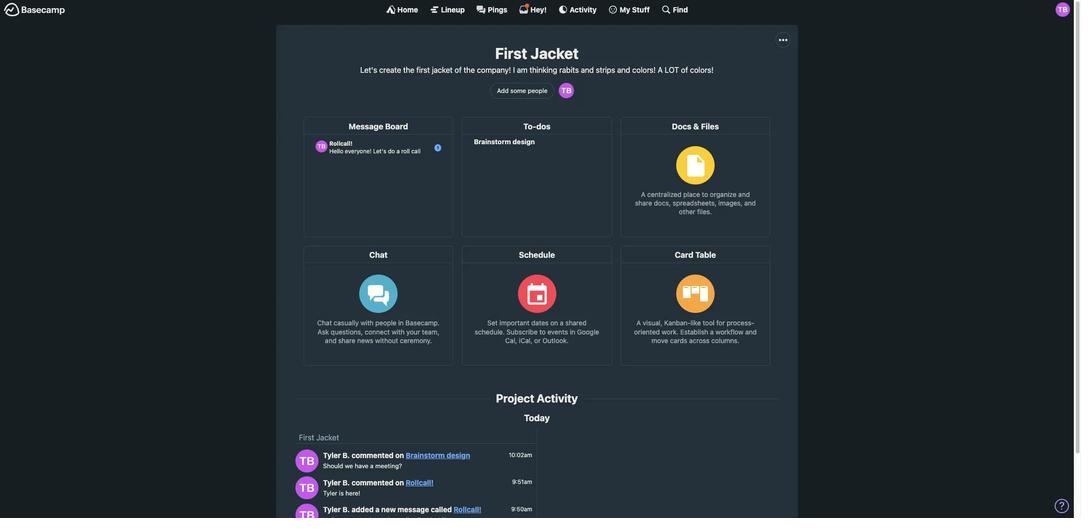 Task type: vqa. For each thing, say whether or not it's contained in the screenshot.
second Of from the left
yes



Task type: describe. For each thing, give the bounding box(es) containing it.
pings
[[488, 5, 508, 14]]

is
[[339, 490, 344, 498]]

create
[[379, 66, 401, 75]]

tyler for tyler b. commented on rollcall!
[[323, 479, 341, 488]]

1 vertical spatial rollcall!
[[454, 506, 482, 515]]

b. for tyler b. commented on brainstorm design
[[343, 452, 350, 460]]

first for first jacket let's create the first jacket of the company! i am thinking rabits and strips and colors! a lot of colors!
[[495, 44, 528, 62]]

a for have
[[370, 463, 374, 470]]

pings button
[[477, 5, 508, 14]]

1 and from the left
[[581, 66, 594, 75]]

tyler black image inside main element
[[1056, 2, 1071, 17]]

10:02am element
[[509, 452, 532, 459]]

rollcall! link for tyler b. added a new message called
[[454, 506, 482, 515]]

jacket
[[432, 66, 453, 75]]

brainstorm design link
[[406, 452, 470, 460]]

activity inside main element
[[570, 5, 597, 14]]

tyler for tyler b. added a new message called rollcall!
[[323, 506, 341, 515]]

1 colors! from the left
[[633, 66, 656, 75]]

project activity
[[496, 392, 578, 406]]

tyler for tyler b. commented on brainstorm design
[[323, 452, 341, 460]]

tyler black image for tyler b. added a new message called rollcall!
[[295, 504, 318, 519]]

strips
[[596, 66, 616, 75]]

i
[[513, 66, 515, 75]]

2 and from the left
[[618, 66, 631, 75]]

add
[[497, 87, 509, 94]]

design
[[447, 452, 470, 460]]

add some people link
[[491, 83, 555, 99]]

my
[[620, 5, 631, 14]]

lot
[[665, 66, 679, 75]]

here!
[[346, 490, 361, 498]]

10:02am
[[509, 452, 532, 459]]

tyler for tyler is here!
[[323, 490, 338, 498]]

first
[[417, 66, 430, 75]]

thinking
[[530, 66, 558, 75]]

jacket for first jacket
[[316, 434, 339, 443]]

add some people
[[497, 87, 548, 94]]

new
[[382, 506, 396, 515]]

hey!
[[531, 5, 547, 14]]

brainstorm
[[406, 452, 445, 460]]

stuff
[[632, 5, 650, 14]]

find
[[673, 5, 688, 14]]

0 vertical spatial rollcall!
[[406, 479, 434, 488]]

9:51am
[[513, 479, 532, 486]]

on for rollcall!
[[395, 479, 404, 488]]

9:50am
[[512, 506, 532, 513]]

main element
[[0, 0, 1075, 19]]



Task type: locate. For each thing, give the bounding box(es) containing it.
jacket up thinking on the top
[[531, 44, 579, 62]]

first jacket link
[[299, 434, 339, 443]]

0 horizontal spatial rollcall! link
[[406, 479, 434, 488]]

1 horizontal spatial and
[[618, 66, 631, 75]]

1 horizontal spatial first
[[495, 44, 528, 62]]

of
[[455, 66, 462, 75], [681, 66, 688, 75]]

lineup
[[441, 5, 465, 14]]

jacket inside the first jacket let's create the first jacket of the company! i am thinking rabits and strips and colors! a lot of colors!
[[531, 44, 579, 62]]

first inside the first jacket let's create the first jacket of the company! i am thinking rabits and strips and colors! a lot of colors!
[[495, 44, 528, 62]]

b. up "tyler is here!"
[[343, 479, 350, 488]]

colors! right lot
[[690, 66, 714, 75]]

tyler black image
[[1056, 2, 1071, 17], [295, 477, 318, 500], [295, 504, 318, 519]]

1 vertical spatial b.
[[343, 479, 350, 488]]

rollcall! link for tyler b. commented on
[[406, 479, 434, 488]]

9:51am element
[[513, 479, 532, 486]]

0 vertical spatial tyler black image
[[559, 83, 574, 99]]

0 vertical spatial jacket
[[531, 44, 579, 62]]

my stuff button
[[609, 5, 650, 14]]

rollcall! link
[[406, 479, 434, 488], [454, 506, 482, 515]]

the
[[403, 66, 415, 75], [464, 66, 475, 75]]

b. left added
[[343, 506, 350, 515]]

jacket for first jacket let's create the first jacket of the company! i am thinking rabits and strips and colors! a lot of colors!
[[531, 44, 579, 62]]

tyler b. commented on brainstorm design
[[323, 452, 470, 460]]

rollcall!
[[406, 479, 434, 488], [454, 506, 482, 515]]

activity left my
[[570, 5, 597, 14]]

rabits
[[560, 66, 579, 75]]

1 horizontal spatial of
[[681, 66, 688, 75]]

colors! left a
[[633, 66, 656, 75]]

commented up should we have a meeting?
[[352, 452, 394, 460]]

0 horizontal spatial rollcall!
[[406, 479, 434, 488]]

1 the from the left
[[403, 66, 415, 75]]

0 horizontal spatial colors!
[[633, 66, 656, 75]]

a left new
[[376, 506, 380, 515]]

meeting?
[[376, 463, 402, 470]]

tyler left is
[[323, 490, 338, 498]]

colors!
[[633, 66, 656, 75], [690, 66, 714, 75]]

jacket up should
[[316, 434, 339, 443]]

2 b. from the top
[[343, 479, 350, 488]]

rollcall! link down brainstorm
[[406, 479, 434, 488]]

0 vertical spatial a
[[370, 463, 374, 470]]

people
[[528, 87, 548, 94]]

of right jacket
[[455, 66, 462, 75]]

of right lot
[[681, 66, 688, 75]]

0 vertical spatial rollcall! link
[[406, 479, 434, 488]]

activity link
[[559, 5, 597, 14]]

we
[[345, 463, 353, 470]]

project
[[496, 392, 535, 406]]

b. for tyler b. added a new message called rollcall!
[[343, 506, 350, 515]]

0 vertical spatial tyler black image
[[1056, 2, 1071, 17]]

first jacket let's create the first jacket of the company! i am thinking rabits and strips and colors! a lot of colors!
[[361, 44, 714, 75]]

am
[[517, 66, 528, 75]]

let's
[[361, 66, 377, 75]]

0 vertical spatial first
[[495, 44, 528, 62]]

2 vertical spatial b.
[[343, 506, 350, 515]]

on up meeting?
[[395, 452, 404, 460]]

b. for tyler b. commented on rollcall!
[[343, 479, 350, 488]]

commented down should we have a meeting?
[[352, 479, 394, 488]]

1 horizontal spatial colors!
[[690, 66, 714, 75]]

a
[[370, 463, 374, 470], [376, 506, 380, 515]]

1 vertical spatial activity
[[537, 392, 578, 406]]

1 horizontal spatial jacket
[[531, 44, 579, 62]]

1 vertical spatial a
[[376, 506, 380, 515]]

activity
[[570, 5, 597, 14], [537, 392, 578, 406]]

on for brainstorm
[[395, 452, 404, 460]]

tyler is here!
[[323, 490, 361, 498]]

1 vertical spatial on
[[395, 479, 404, 488]]

tyler
[[323, 452, 341, 460], [323, 479, 341, 488], [323, 490, 338, 498], [323, 506, 341, 515]]

2 vertical spatial tyler black image
[[295, 504, 318, 519]]

1 commented from the top
[[352, 452, 394, 460]]

2 colors! from the left
[[690, 66, 714, 75]]

1 vertical spatial rollcall! link
[[454, 506, 482, 515]]

b.
[[343, 452, 350, 460], [343, 479, 350, 488], [343, 506, 350, 515]]

1 horizontal spatial a
[[376, 506, 380, 515]]

a right have
[[370, 463, 374, 470]]

tyler b. added a new message called rollcall!
[[323, 506, 482, 515]]

2 the from the left
[[464, 66, 475, 75]]

some
[[511, 87, 526, 94]]

tyler up is
[[323, 479, 341, 488]]

1 vertical spatial tyler black image
[[295, 477, 318, 500]]

1 vertical spatial commented
[[352, 479, 394, 488]]

tyler black image for tyler b. commented on rollcall!
[[295, 477, 318, 500]]

tyler down is
[[323, 506, 341, 515]]

and right strips
[[618, 66, 631, 75]]

on down meeting?
[[395, 479, 404, 488]]

a for added
[[376, 506, 380, 515]]

and
[[581, 66, 594, 75], [618, 66, 631, 75]]

and left strips
[[581, 66, 594, 75]]

have
[[355, 463, 369, 470]]

tyler black image down the first jacket
[[295, 450, 318, 473]]

rollcall! right called
[[454, 506, 482, 515]]

0 horizontal spatial the
[[403, 66, 415, 75]]

0 vertical spatial commented
[[352, 452, 394, 460]]

tyler black image down rabits
[[559, 83, 574, 99]]

0 horizontal spatial first
[[299, 434, 314, 443]]

2 tyler from the top
[[323, 479, 341, 488]]

lineup link
[[430, 5, 465, 14]]

b. up we
[[343, 452, 350, 460]]

1 tyler from the top
[[323, 452, 341, 460]]

0 vertical spatial b.
[[343, 452, 350, 460]]

called
[[431, 506, 452, 515]]

my stuff
[[620, 5, 650, 14]]

0 horizontal spatial a
[[370, 463, 374, 470]]

9:50am element
[[512, 506, 532, 513]]

1 of from the left
[[455, 66, 462, 75]]

first jacket
[[299, 434, 339, 443]]

1 b. from the top
[[343, 452, 350, 460]]

4 tyler from the top
[[323, 506, 341, 515]]

the left "company!"
[[464, 66, 475, 75]]

1 on from the top
[[395, 452, 404, 460]]

tyler up should
[[323, 452, 341, 460]]

activity up the today
[[537, 392, 578, 406]]

2 commented from the top
[[352, 479, 394, 488]]

tyler b. commented on rollcall!
[[323, 479, 434, 488]]

0 horizontal spatial jacket
[[316, 434, 339, 443]]

0 vertical spatial on
[[395, 452, 404, 460]]

3 tyler from the top
[[323, 490, 338, 498]]

2 of from the left
[[681, 66, 688, 75]]

0 horizontal spatial tyler black image
[[295, 450, 318, 473]]

1 horizontal spatial the
[[464, 66, 475, 75]]

home link
[[386, 5, 418, 14]]

first for first jacket
[[299, 434, 314, 443]]

1 vertical spatial first
[[299, 434, 314, 443]]

home
[[398, 5, 418, 14]]

jacket
[[531, 44, 579, 62], [316, 434, 339, 443]]

hey! button
[[519, 3, 547, 14]]

1 horizontal spatial tyler black image
[[559, 83, 574, 99]]

1 vertical spatial tyler black image
[[295, 450, 318, 473]]

0 horizontal spatial and
[[581, 66, 594, 75]]

message
[[398, 506, 429, 515]]

0 vertical spatial activity
[[570, 5, 597, 14]]

rollcall! down brainstorm
[[406, 479, 434, 488]]

1 vertical spatial jacket
[[316, 434, 339, 443]]

on
[[395, 452, 404, 460], [395, 479, 404, 488]]

added
[[352, 506, 374, 515]]

should we have a meeting?
[[323, 463, 402, 470]]

company!
[[477, 66, 511, 75]]

commented for brainstorm design
[[352, 452, 394, 460]]

2 on from the top
[[395, 479, 404, 488]]

find button
[[662, 5, 688, 14]]

tyler black image
[[559, 83, 574, 99], [295, 450, 318, 473]]

rollcall! link right called
[[454, 506, 482, 515]]

0 horizontal spatial of
[[455, 66, 462, 75]]

today
[[524, 413, 550, 424]]

a
[[658, 66, 663, 75]]

3 b. from the top
[[343, 506, 350, 515]]

the left "first"
[[403, 66, 415, 75]]

should
[[323, 463, 343, 470]]

1 horizontal spatial rollcall!
[[454, 506, 482, 515]]

switch accounts image
[[4, 2, 65, 17]]

1 horizontal spatial rollcall! link
[[454, 506, 482, 515]]

first
[[495, 44, 528, 62], [299, 434, 314, 443]]

commented
[[352, 452, 394, 460], [352, 479, 394, 488]]

commented for rollcall!
[[352, 479, 394, 488]]



